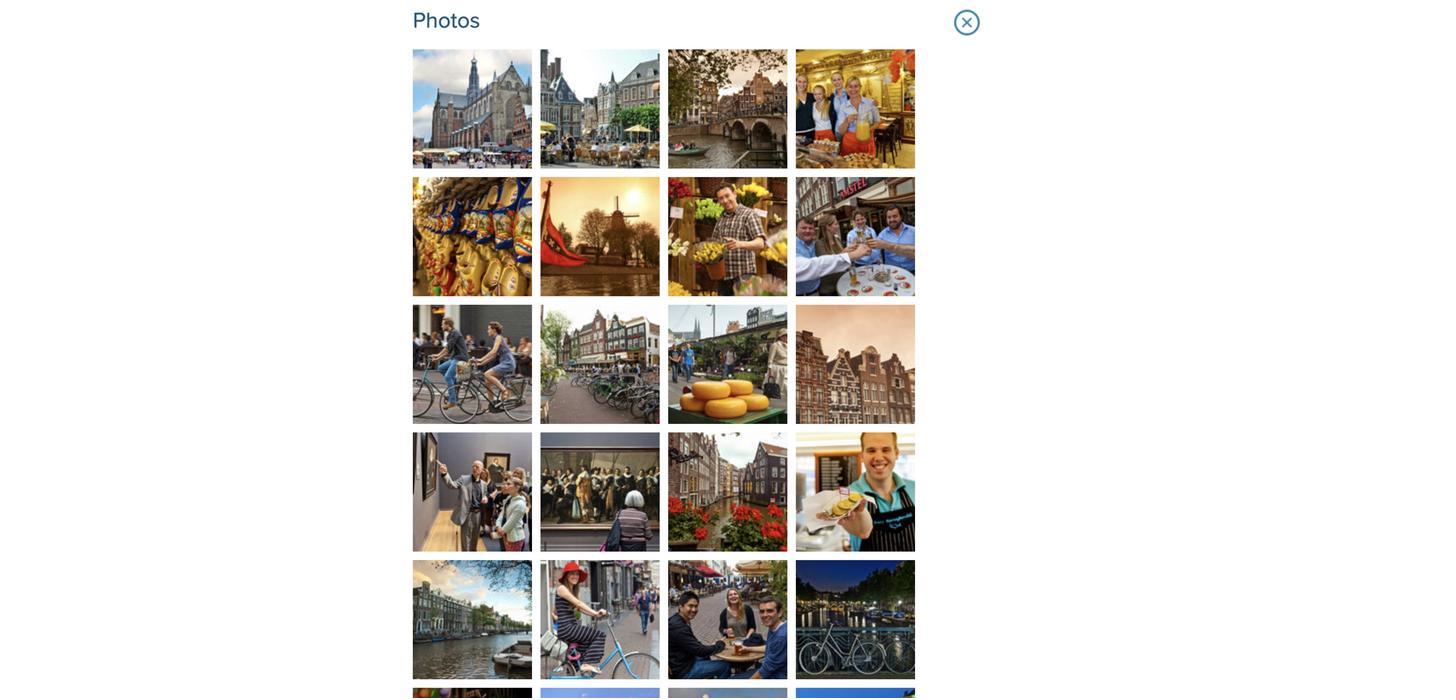 Task type: describe. For each thing, give the bounding box(es) containing it.
photos
[[413, 11, 480, 33]]



Task type: vqa. For each thing, say whether or not it's contained in the screenshot.
Thumb placeholder image
yes



Task type: locate. For each thing, give the bounding box(es) containing it.
thumb placeholder image
[[413, 50, 532, 169], [541, 50, 660, 169], [668, 50, 788, 169], [796, 50, 915, 169], [413, 177, 532, 296], [541, 177, 660, 296], [668, 177, 788, 296], [796, 177, 915, 296], [413, 305, 532, 424], [541, 305, 660, 424], [668, 305, 788, 424], [796, 305, 915, 424], [413, 433, 532, 552], [541, 433, 660, 552], [668, 433, 788, 552], [796, 433, 915, 552], [413, 560, 532, 680], [541, 560, 660, 680], [668, 560, 788, 680], [796, 560, 915, 680], [413, 688, 532, 698], [541, 688, 660, 698], [668, 688, 788, 698], [796, 688, 915, 698]]



